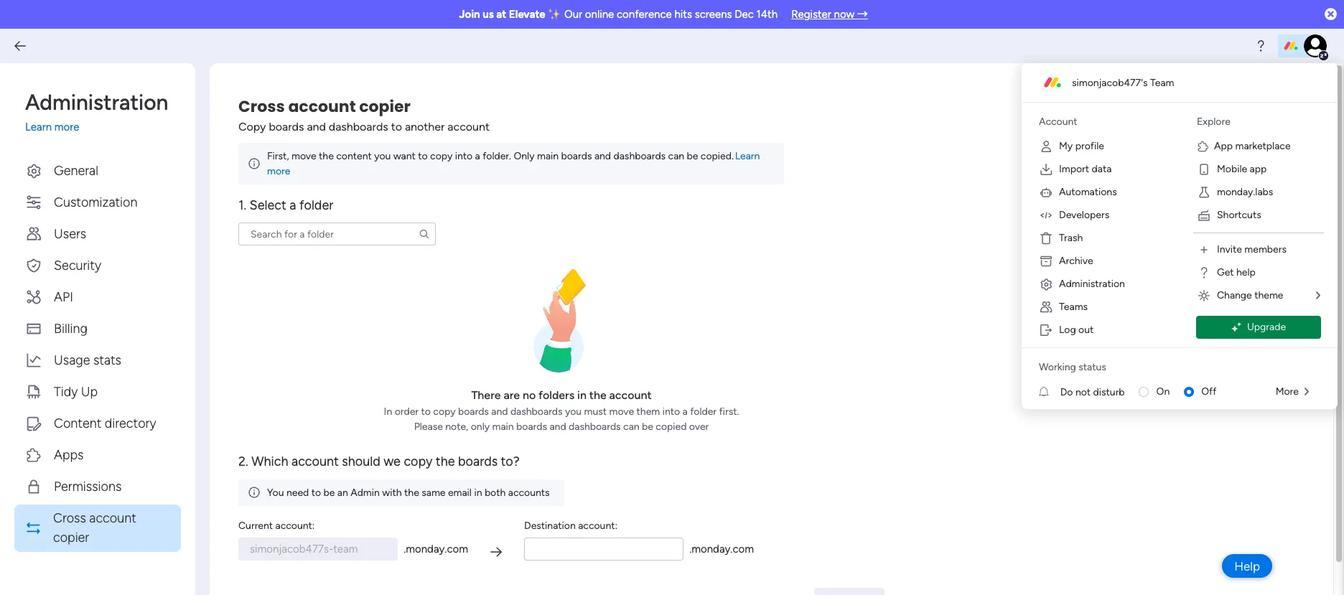 Task type: describe. For each thing, give the bounding box(es) containing it.
an
[[337, 487, 348, 499]]

1 horizontal spatial main
[[537, 150, 559, 162]]

invite
[[1217, 243, 1242, 256]]

automations image
[[1039, 185, 1053, 200]]

import data link
[[1027, 158, 1174, 181]]

administration for administration learn more
[[25, 90, 168, 116]]

. for current account:
[[404, 543, 406, 556]]

help
[[1236, 266, 1256, 279]]

are
[[504, 389, 520, 402]]

search image
[[419, 229, 430, 240]]

more inside learn more
[[267, 165, 290, 177]]

working
[[1039, 361, 1076, 373]]

register now →
[[791, 8, 868, 21]]

invite members
[[1217, 243, 1287, 256]]

learn inside learn more
[[735, 150, 760, 162]]

upgrade stars new image
[[1231, 322, 1241, 333]]

email
[[448, 487, 472, 499]]

boards down no
[[516, 421, 547, 433]]

archive image
[[1039, 254, 1053, 269]]

general button
[[14, 157, 181, 185]]

customization
[[54, 194, 137, 210]]

get
[[1217, 266, 1234, 279]]

0 horizontal spatial into
[[455, 150, 473, 162]]

content directory
[[54, 415, 156, 431]]

directory
[[105, 415, 156, 431]]

general
[[54, 163, 98, 178]]

account
[[1039, 116, 1077, 128]]

do not disturb
[[1060, 386, 1125, 398]]

must
[[584, 406, 607, 418]]

boards right only
[[561, 150, 592, 162]]

team
[[1150, 76, 1174, 89]]

0 vertical spatial copier
[[359, 95, 411, 118]]

out
[[1078, 324, 1094, 336]]

teams image
[[1039, 300, 1053, 314]]

to right need
[[311, 487, 321, 499]]

0 vertical spatial folder
[[299, 197, 333, 213]]

to inside there are no folders in the account in order to copy boards and dashboards you must move them into a folder first. please note, only main boards and dashboards can be copied over
[[421, 406, 431, 418]]

need
[[286, 487, 309, 499]]

log out
[[1059, 324, 1094, 336]]

account: for destination account:
[[578, 520, 618, 532]]

main inside there are no folders in the account in order to copy boards and dashboards you must move them into a folder first. please note, only main boards and dashboards can be copied over
[[492, 421, 514, 433]]

apps button
[[14, 441, 181, 469]]

billing
[[54, 321, 88, 336]]

to left another
[[391, 120, 402, 134]]

my
[[1059, 140, 1073, 152]]

the right with
[[404, 487, 419, 499]]

import data
[[1059, 163, 1112, 175]]

can inside there are no folders in the account in order to copy boards and dashboards you must move them into a folder first. please note, only main boards and dashboards can be copied over
[[623, 421, 639, 433]]

apps
[[54, 447, 84, 463]]

working status
[[1039, 361, 1106, 373]]

should
[[342, 454, 380, 470]]

destination
[[524, 520, 576, 532]]

developers image
[[1039, 208, 1053, 223]]

our
[[564, 8, 582, 21]]

1 vertical spatial in
[[474, 487, 482, 499]]

data
[[1092, 163, 1112, 175]]

trash image
[[1039, 231, 1053, 246]]

2. which account should we copy the boards to?
[[238, 454, 520, 470]]

v2 surfce notifications image
[[1039, 384, 1060, 400]]

destination account:
[[524, 520, 618, 532]]

log out image
[[1039, 323, 1053, 337]]

back to workspace image
[[13, 39, 27, 53]]

content directory button
[[14, 410, 181, 438]]

boards up first, at the left top of page
[[269, 120, 304, 134]]

tidy up
[[54, 384, 98, 400]]

monday.labs image
[[1197, 185, 1211, 200]]

explore
[[1197, 116, 1231, 128]]

register now → link
[[791, 8, 868, 21]]

folders
[[539, 389, 575, 402]]

jacob simon image
[[1304, 34, 1327, 57]]

app
[[1214, 140, 1233, 152]]

content
[[336, 150, 372, 162]]

0 vertical spatial can
[[668, 150, 684, 162]]

customization button
[[14, 188, 181, 216]]

monday.labs
[[1217, 186, 1273, 198]]

be inside there are no folders in the account in order to copy boards and dashboards you must move them into a folder first. please note, only main boards and dashboards can be copied over
[[642, 421, 653, 433]]

simonjacob477's
[[1072, 76, 1148, 89]]

current
[[238, 520, 273, 532]]

2.
[[238, 454, 248, 470]]

usage stats
[[54, 352, 121, 368]]

help
[[1234, 559, 1260, 573]]

same
[[422, 487, 446, 499]]

administration learn more
[[25, 90, 168, 134]]

archive link
[[1027, 250, 1174, 273]]

permissions
[[54, 479, 122, 494]]

join us at elevate ✨ our online conference hits screens dec 14th
[[459, 8, 778, 21]]

usage stats button
[[14, 346, 181, 374]]

copy boards and dashboards to another account
[[238, 120, 490, 134]]

get help image
[[1197, 266, 1211, 280]]

2 vertical spatial copy
[[404, 454, 433, 470]]

boards up 'only'
[[458, 406, 489, 418]]

app marketplace
[[1214, 140, 1291, 152]]

a inside there are no folders in the account in order to copy boards and dashboards you must move them into a folder first. please note, only main boards and dashboards can be copied over
[[683, 406, 688, 418]]

status
[[1079, 361, 1106, 373]]

0 horizontal spatial move
[[292, 150, 316, 162]]

move inside there are no folders in the account in order to copy boards and dashboards you must move them into a folder first. please note, only main boards and dashboards can be copied over
[[609, 406, 634, 418]]

invite members image
[[1197, 243, 1211, 257]]

copied.
[[701, 150, 734, 162]]

change theme
[[1217, 289, 1283, 302]]

change
[[1217, 289, 1252, 302]]

more inside administration learn more
[[54, 121, 79, 134]]

teams
[[1059, 301, 1088, 313]]

my profile link
[[1027, 135, 1174, 158]]

log
[[1059, 324, 1076, 336]]

automations
[[1059, 186, 1117, 198]]

current account:
[[238, 520, 315, 532]]

no
[[523, 389, 536, 402]]

0 horizontal spatial a
[[290, 197, 296, 213]]

up
[[81, 384, 98, 400]]

→
[[857, 8, 868, 21]]

import data image
[[1039, 162, 1053, 177]]

please
[[414, 421, 443, 433]]

there
[[471, 389, 501, 402]]

0 vertical spatial cross
[[238, 95, 285, 118]]

account up folder.
[[448, 120, 490, 134]]

1 horizontal spatial a
[[475, 150, 480, 162]]



Task type: locate. For each thing, give the bounding box(es) containing it.
the inside there are no folders in the account in order to copy boards and dashboards you must move them into a folder first. please note, only main boards and dashboards can be copied over
[[589, 389, 607, 402]]

into up "copied"
[[662, 406, 680, 418]]

0 horizontal spatial administration
[[25, 90, 168, 116]]

main right only
[[537, 150, 559, 162]]

1 monday.com from the left
[[406, 543, 468, 556]]

you need to be an admin with the same email in both accounts
[[267, 487, 550, 499]]

0 horizontal spatial can
[[623, 421, 639, 433]]

monday.com for current account:
[[406, 543, 468, 556]]

a up "copied"
[[683, 406, 688, 418]]

boards left to?
[[458, 454, 498, 470]]

copier up copy boards and dashboards to another account
[[359, 95, 411, 118]]

account inside cross account copier
[[89, 510, 136, 526]]

security
[[54, 257, 101, 273]]

1 horizontal spatial in
[[577, 389, 587, 402]]

cross down "permissions"
[[53, 510, 86, 526]]

0 vertical spatial list arrow image
[[1316, 291, 1320, 301]]

only
[[514, 150, 535, 162]]

0 horizontal spatial list arrow image
[[1305, 387, 1309, 397]]

account: up destination account: text field
[[578, 520, 618, 532]]

0 vertical spatial you
[[374, 150, 391, 162]]

1 horizontal spatial move
[[609, 406, 634, 418]]

can
[[668, 150, 684, 162], [623, 421, 639, 433]]

conference
[[617, 8, 672, 21]]

users
[[54, 226, 86, 242]]

more link
[[1264, 381, 1320, 404]]

my profile image
[[1039, 139, 1053, 154]]

account inside there are no folders in the account in order to copy boards and dashboards you must move them into a folder first. please note, only main boards and dashboards can be copied over
[[609, 389, 652, 402]]

can left copied.
[[668, 150, 684, 162]]

1 vertical spatial main
[[492, 421, 514, 433]]

in up the must at the left bottom of the page
[[577, 389, 587, 402]]

0 horizontal spatial cross account copier
[[53, 510, 136, 545]]

0 horizontal spatial .
[[404, 543, 406, 556]]

account up copy boards and dashboards to another account
[[288, 95, 356, 118]]

learn more
[[267, 150, 760, 177]]

api button
[[14, 283, 181, 311]]

there are no folders in the account in order to copy boards and dashboards you must move them into a folder first. please note, only main boards and dashboards can be copied over
[[384, 389, 739, 433]]

only
[[471, 421, 490, 433]]

move right the must at the left bottom of the page
[[609, 406, 634, 418]]

0 horizontal spatial learn
[[25, 121, 52, 134]]

in
[[384, 406, 392, 418]]

help button
[[1222, 554, 1272, 578]]

1 vertical spatial more
[[267, 165, 290, 177]]

first, move the content you want to copy into a folder. only main boards and dashboards can be copied.
[[267, 150, 734, 162]]

us
[[483, 8, 494, 21]]

0 horizontal spatial folder
[[299, 197, 333, 213]]

cross account copier down permissions button
[[53, 510, 136, 545]]

1 horizontal spatial administration
[[1059, 278, 1125, 290]]

them
[[637, 406, 660, 418]]

admin
[[351, 487, 380, 499]]

you left 'want'
[[374, 150, 391, 162]]

monday.com for destination account:
[[692, 543, 754, 556]]

1 . monday.com from the left
[[404, 543, 468, 556]]

folder up search for a folder 'search box'
[[299, 197, 333, 213]]

you
[[267, 487, 284, 499]]

0 vertical spatial cross account copier
[[238, 95, 411, 118]]

1 vertical spatial folder
[[690, 406, 717, 418]]

we
[[384, 454, 401, 470]]

in left both
[[474, 487, 482, 499]]

2 vertical spatial a
[[683, 406, 688, 418]]

14th
[[756, 8, 778, 21]]

change theme image
[[1197, 289, 1211, 303]]

1 vertical spatial be
[[642, 421, 653, 433]]

off
[[1201, 386, 1217, 398]]

be down them
[[642, 421, 653, 433]]

1 . from the left
[[404, 543, 406, 556]]

1 horizontal spatial account:
[[578, 520, 618, 532]]

more
[[54, 121, 79, 134], [267, 165, 290, 177]]

2 monday.com from the left
[[692, 543, 754, 556]]

folder up over
[[690, 406, 717, 418]]

1. select a folder
[[238, 197, 333, 213]]

mobile app image
[[1197, 162, 1211, 177]]

copier down "permissions"
[[53, 530, 89, 545]]

0 horizontal spatial monday.com
[[406, 543, 468, 556]]

members
[[1245, 243, 1287, 256]]

mobile
[[1217, 163, 1247, 175]]

0 vertical spatial in
[[577, 389, 587, 402]]

help image
[[1254, 39, 1268, 53]]

0 vertical spatial into
[[455, 150, 473, 162]]

copy right we
[[404, 454, 433, 470]]

0 horizontal spatial cross
[[53, 510, 86, 526]]

cross account copier inside button
[[53, 510, 136, 545]]

0 vertical spatial copy
[[430, 150, 453, 162]]

boards
[[269, 120, 304, 134], [561, 150, 592, 162], [458, 406, 489, 418], [516, 421, 547, 433], [458, 454, 498, 470]]

2 horizontal spatial be
[[687, 150, 698, 162]]

0 vertical spatial administration
[[25, 90, 168, 116]]

1 horizontal spatial more
[[267, 165, 290, 177]]

and
[[307, 120, 326, 134], [594, 150, 611, 162], [491, 406, 508, 418], [550, 421, 566, 433]]

first,
[[267, 150, 289, 162]]

into inside there are no folders in the account in order to copy boards and dashboards you must move them into a folder first. please note, only main boards and dashboards can be copied over
[[662, 406, 680, 418]]

trash
[[1059, 232, 1083, 244]]

1 horizontal spatial . monday.com
[[689, 543, 754, 556]]

1 horizontal spatial you
[[565, 406, 582, 418]]

at
[[496, 8, 506, 21]]

my profile
[[1059, 140, 1104, 152]]

administration image
[[1039, 277, 1053, 292]]

1 horizontal spatial list arrow image
[[1316, 291, 1320, 301]]

administration up the general button
[[25, 90, 168, 116]]

folder inside there are no folders in the account in order to copy boards and dashboards you must move them into a folder first. please note, only main boards and dashboards can be copied over
[[690, 406, 717, 418]]

list arrow image inside more link
[[1305, 387, 1309, 397]]

app
[[1250, 163, 1267, 175]]

0 vertical spatial learn
[[25, 121, 52, 134]]

to right 'want'
[[418, 150, 428, 162]]

0 horizontal spatial you
[[374, 150, 391, 162]]

the up the must at the left bottom of the page
[[589, 389, 607, 402]]

teams link
[[1027, 296, 1174, 319]]

. for destination account:
[[689, 543, 692, 556]]

1 horizontal spatial into
[[662, 406, 680, 418]]

copy
[[430, 150, 453, 162], [433, 406, 456, 418], [404, 454, 433, 470]]

2 . monday.com from the left
[[689, 543, 754, 556]]

1 horizontal spatial cross account copier
[[238, 95, 411, 118]]

1 vertical spatial list arrow image
[[1305, 387, 1309, 397]]

list arrow image
[[1316, 291, 1320, 301], [1305, 387, 1309, 397]]

. monday.com for destination account:
[[689, 543, 754, 556]]

0 horizontal spatial be
[[324, 487, 335, 499]]

move right first, at the left top of page
[[292, 150, 316, 162]]

✨
[[548, 8, 562, 21]]

list arrow image right theme
[[1316, 291, 1320, 301]]

permissions button
[[14, 473, 181, 501]]

a left folder.
[[475, 150, 480, 162]]

copier inside cross account copier
[[53, 530, 89, 545]]

2 account: from the left
[[578, 520, 618, 532]]

mobile app
[[1217, 163, 1267, 175]]

on
[[1156, 386, 1170, 398]]

1 account: from the left
[[275, 520, 315, 532]]

shortcuts image
[[1197, 208, 1211, 223]]

0 horizontal spatial more
[[54, 121, 79, 134]]

1 horizontal spatial can
[[668, 150, 684, 162]]

screens
[[695, 8, 732, 21]]

dec
[[735, 8, 754, 21]]

1 horizontal spatial cross
[[238, 95, 285, 118]]

1 horizontal spatial folder
[[690, 406, 717, 418]]

0 vertical spatial move
[[292, 150, 316, 162]]

2 horizontal spatial a
[[683, 406, 688, 418]]

more down first, at the left top of page
[[267, 165, 290, 177]]

trash link
[[1027, 227, 1174, 250]]

over
[[689, 421, 709, 433]]

1.
[[238, 197, 246, 213]]

administration link
[[1027, 273, 1174, 296]]

account: for current account:
[[275, 520, 315, 532]]

1 horizontal spatial copier
[[359, 95, 411, 118]]

1 vertical spatial learn more link
[[267, 150, 760, 177]]

1 vertical spatial you
[[565, 406, 582, 418]]

1 vertical spatial cross account copier
[[53, 510, 136, 545]]

None search field
[[238, 223, 436, 246]]

1 vertical spatial into
[[662, 406, 680, 418]]

a right select at the left of the page
[[290, 197, 296, 213]]

account: down need
[[275, 520, 315, 532]]

. monday.com
[[404, 543, 468, 556], [689, 543, 754, 556]]

1 vertical spatial learn
[[735, 150, 760, 162]]

0 horizontal spatial copier
[[53, 530, 89, 545]]

main right 'only'
[[492, 421, 514, 433]]

want
[[393, 150, 416, 162]]

to up please
[[421, 406, 431, 418]]

1 vertical spatial administration
[[1059, 278, 1125, 290]]

0 horizontal spatial account:
[[275, 520, 315, 532]]

you inside there are no folders in the account in order to copy boards and dashboards you must move them into a folder first. please note, only main boards and dashboards can be copied over
[[565, 406, 582, 418]]

get help
[[1217, 266, 1256, 279]]

to?
[[501, 454, 520, 470]]

1 vertical spatial can
[[623, 421, 639, 433]]

elevate
[[509, 8, 545, 21]]

1 horizontal spatial be
[[642, 421, 653, 433]]

api
[[54, 289, 73, 305]]

0 horizontal spatial . monday.com
[[404, 543, 468, 556]]

2 . from the left
[[689, 543, 692, 556]]

register
[[791, 8, 831, 21]]

a
[[475, 150, 480, 162], [290, 197, 296, 213], [683, 406, 688, 418]]

0 horizontal spatial main
[[492, 421, 514, 433]]

into left folder.
[[455, 150, 473, 162]]

be left an
[[324, 487, 335, 499]]

1 vertical spatial a
[[290, 197, 296, 213]]

now
[[834, 8, 855, 21]]

0 vertical spatial be
[[687, 150, 698, 162]]

list arrow image right more
[[1305, 387, 1309, 397]]

Destination account: text field
[[524, 537, 684, 560]]

.
[[404, 543, 406, 556], [689, 543, 692, 556]]

copy
[[238, 120, 266, 134]]

upgrade
[[1247, 321, 1286, 333]]

folder.
[[483, 150, 511, 162]]

1 vertical spatial cross
[[53, 510, 86, 526]]

account down permissions button
[[89, 510, 136, 526]]

1 horizontal spatial learn more link
[[267, 150, 760, 177]]

in inside there are no folders in the account in order to copy boards and dashboards you must move them into a folder first. please note, only main boards and dashboards can be copied over
[[577, 389, 587, 402]]

1 horizontal spatial monday.com
[[692, 543, 754, 556]]

. monday.com for current account:
[[404, 543, 468, 556]]

developers
[[1059, 209, 1109, 221]]

folder image image
[[534, 269, 589, 373]]

cross inside button
[[53, 510, 86, 526]]

account up them
[[609, 389, 652, 402]]

disturb
[[1093, 386, 1125, 398]]

the up same
[[436, 454, 455, 470]]

administration for administration
[[1059, 278, 1125, 290]]

learn inside administration learn more
[[25, 121, 52, 134]]

copy up note,
[[433, 406, 456, 418]]

not
[[1075, 386, 1091, 398]]

theme
[[1254, 289, 1283, 302]]

copy inside there are no folders in the account in order to copy boards and dashboards you must move them into a folder first. please note, only main boards and dashboards can be copied over
[[433, 406, 456, 418]]

0 vertical spatial learn more link
[[25, 119, 181, 135]]

hits
[[675, 8, 692, 21]]

can down them
[[623, 421, 639, 433]]

be left copied.
[[687, 150, 698, 162]]

Search for a folder search field
[[238, 223, 436, 246]]

cross up the "copy"
[[238, 95, 285, 118]]

1 horizontal spatial .
[[689, 543, 692, 556]]

upgrade button
[[1196, 316, 1321, 339]]

tidy
[[54, 384, 78, 400]]

copy down another
[[430, 150, 453, 162]]

0 vertical spatial a
[[475, 150, 480, 162]]

users button
[[14, 220, 181, 248]]

tidy up button
[[14, 378, 181, 406]]

1 horizontal spatial learn
[[735, 150, 760, 162]]

0 horizontal spatial learn more link
[[25, 119, 181, 135]]

you left the must at the left bottom of the page
[[565, 406, 582, 418]]

1 vertical spatial copy
[[433, 406, 456, 418]]

1 vertical spatial move
[[609, 406, 634, 418]]

0 vertical spatial more
[[54, 121, 79, 134]]

copied
[[656, 421, 687, 433]]

1 vertical spatial copier
[[53, 530, 89, 545]]

2 vertical spatial be
[[324, 487, 335, 499]]

account up need
[[291, 454, 339, 470]]

account
[[288, 95, 356, 118], [448, 120, 490, 134], [609, 389, 652, 402], [291, 454, 339, 470], [89, 510, 136, 526]]

0 vertical spatial main
[[537, 150, 559, 162]]

into
[[455, 150, 473, 162], [662, 406, 680, 418]]

administration down the archive "link"
[[1059, 278, 1125, 290]]

learn
[[25, 121, 52, 134], [735, 150, 760, 162]]

cross account copier up copy boards and dashboards to another account
[[238, 95, 411, 118]]

online
[[585, 8, 614, 21]]

more up general
[[54, 121, 79, 134]]

the left "content"
[[319, 150, 334, 162]]

0 horizontal spatial in
[[474, 487, 482, 499]]

to
[[391, 120, 402, 134], [418, 150, 428, 162], [421, 406, 431, 418], [311, 487, 321, 499]]

usage
[[54, 352, 90, 368]]

learn more link
[[25, 119, 181, 135], [267, 150, 760, 177]]



Task type: vqa. For each thing, say whether or not it's contained in the screenshot.
the theme
yes



